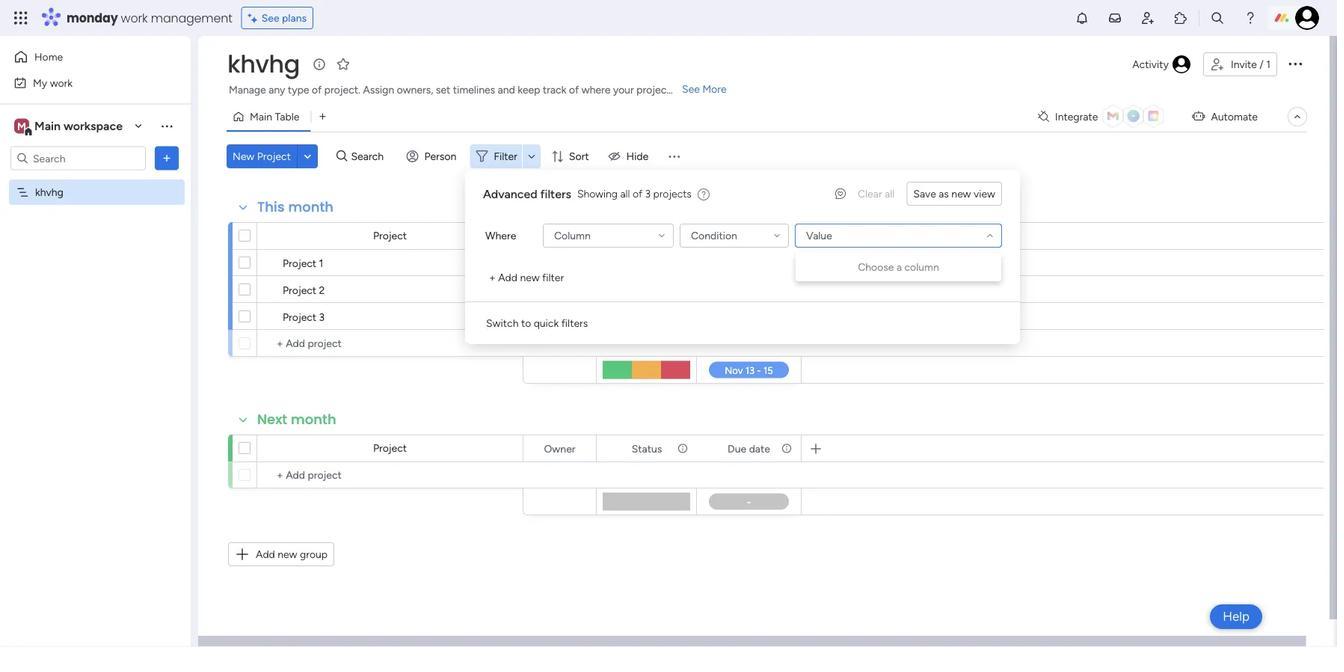 Task type: describe. For each thing, give the bounding box(es) containing it.
add new group button
[[228, 542, 334, 566]]

plans
[[282, 12, 307, 24]]

activity
[[1133, 58, 1169, 71]]

add inside + add new filter button
[[498, 271, 518, 284]]

main workspace
[[34, 119, 123, 133]]

this month
[[257, 197, 334, 217]]

angle down image
[[304, 151, 311, 162]]

autopilot image
[[1193, 106, 1205, 125]]

options image
[[159, 151, 174, 166]]

main for main workspace
[[34, 119, 61, 133]]

2 owner field from the top
[[540, 440, 579, 457]]

Search in workspace field
[[31, 150, 125, 167]]

my
[[33, 76, 47, 89]]

switch
[[486, 317, 519, 330]]

new project button
[[227, 144, 297, 168]]

work for my
[[50, 76, 73, 89]]

manage any type of project. assign owners, set timelines and keep track of where your project stands.
[[229, 83, 706, 96]]

timelines
[[453, 83, 495, 96]]

filter
[[542, 271, 564, 284]]

see more link
[[681, 82, 728, 97]]

filter
[[494, 150, 518, 163]]

2 status field from the top
[[628, 440, 666, 457]]

assign
[[363, 83, 394, 96]]

switch to quick filters
[[486, 317, 588, 330]]

month for this month
[[288, 197, 334, 217]]

main table
[[250, 110, 300, 123]]

3 inside advanced filters showing all of 3 projects
[[645, 187, 651, 200]]

value
[[806, 229, 832, 242]]

1 status field from the top
[[628, 228, 666, 244]]

invite
[[1231, 58, 1257, 71]]

learn more image
[[698, 187, 710, 202]]

integrate
[[1055, 110, 1098, 123]]

1 owner field from the top
[[540, 228, 579, 244]]

invite / 1
[[1231, 58, 1271, 71]]

1 status from the top
[[632, 230, 662, 242]]

2 status from the top
[[632, 442, 662, 455]]

save as new view button
[[907, 182, 1002, 206]]

invite / 1 button
[[1204, 52, 1278, 76]]

khvhg list box
[[0, 177, 191, 407]]

all inside advanced filters showing all of 3 projects
[[621, 187, 630, 200]]

0 horizontal spatial of
[[312, 83, 322, 96]]

2 column information image from the top
[[677, 442, 689, 454]]

dapulse integrations image
[[1038, 111, 1049, 122]]

due for 1st due date field from the bottom
[[728, 442, 747, 455]]

advanced
[[483, 187, 538, 201]]

owners,
[[397, 83, 433, 96]]

save
[[914, 187, 936, 200]]

see for see more
[[682, 83, 700, 95]]

next month
[[257, 410, 336, 429]]

workspace selection element
[[14, 117, 125, 137]]

table
[[275, 110, 300, 123]]

+ Add project text field
[[265, 466, 516, 484]]

add to favorites image
[[336, 56, 351, 71]]

work for monday
[[121, 9, 148, 26]]

main for main table
[[250, 110, 272, 123]]

monday work management
[[67, 9, 232, 26]]

advanced filters showing all of 3 projects
[[483, 187, 692, 201]]

+ Add project text field
[[265, 334, 516, 352]]

/
[[1260, 58, 1264, 71]]

add new group
[[256, 548, 328, 561]]

help image
[[1243, 10, 1258, 25]]

type
[[288, 83, 309, 96]]

project 1
[[283, 257, 323, 269]]

to
[[521, 317, 531, 330]]

next
[[257, 410, 287, 429]]

0 vertical spatial filters
[[541, 187, 571, 201]]

2 vertical spatial new
[[278, 548, 297, 561]]

sort button
[[545, 144, 598, 168]]

and
[[498, 83, 515, 96]]

track
[[543, 83, 567, 96]]

search everything image
[[1210, 10, 1225, 25]]

v2 search image
[[337, 148, 348, 165]]

see plans
[[262, 12, 307, 24]]

new project
[[233, 150, 291, 163]]

gary orlando image
[[1296, 6, 1320, 30]]

projects
[[653, 187, 692, 200]]

1 column information image from the top
[[677, 230, 689, 242]]

This month field
[[254, 197, 337, 217]]

invite members image
[[1141, 10, 1156, 25]]

filter button
[[470, 144, 541, 168]]

date for 1st due date field from the bottom
[[749, 442, 770, 455]]

options image
[[1287, 54, 1305, 72]]

clear
[[858, 187, 882, 200]]

khvhg inside list box
[[35, 186, 63, 199]]

where
[[582, 83, 611, 96]]

project.
[[324, 83, 361, 96]]

month for next month
[[291, 410, 336, 429]]

sort
[[569, 150, 589, 163]]

choose
[[858, 261, 894, 273]]

see plans button
[[241, 7, 314, 29]]

workspace image
[[14, 118, 29, 134]]

of inside advanced filters showing all of 3 projects
[[633, 187, 643, 200]]

group
[[300, 548, 328, 561]]

+
[[489, 271, 496, 284]]

arrow down image
[[523, 147, 541, 165]]

person
[[425, 150, 457, 163]]



Task type: locate. For each thing, give the bounding box(es) containing it.
menu image
[[667, 149, 682, 164]]

any
[[269, 83, 285, 96]]

option
[[0, 179, 191, 182]]

1 horizontal spatial of
[[569, 83, 579, 96]]

see for see plans
[[262, 12, 279, 24]]

1 column information image from the top
[[781, 230, 793, 242]]

inbox image
[[1108, 10, 1123, 25]]

all inside clear all button
[[885, 187, 895, 200]]

home button
[[9, 45, 161, 69]]

filters
[[541, 187, 571, 201], [562, 317, 588, 330]]

1 horizontal spatial main
[[250, 110, 272, 123]]

main table button
[[227, 105, 311, 129]]

1 horizontal spatial khvhg
[[227, 48, 300, 81]]

Due date field
[[724, 228, 774, 244], [724, 440, 774, 457]]

1 due date from the top
[[728, 230, 770, 242]]

1 vertical spatial status
[[632, 442, 662, 455]]

monday
[[67, 9, 118, 26]]

0 vertical spatial due date
[[728, 230, 770, 242]]

0 vertical spatial month
[[288, 197, 334, 217]]

show board description image
[[310, 57, 328, 72]]

due for 2nd due date field from the bottom
[[728, 230, 747, 242]]

1 up 2
[[319, 257, 323, 269]]

0 vertical spatial status field
[[628, 228, 666, 244]]

main inside button
[[250, 110, 272, 123]]

of left the projects
[[633, 187, 643, 200]]

m
[[17, 120, 26, 132]]

0 vertical spatial owner
[[544, 230, 576, 242]]

1 horizontal spatial add
[[498, 271, 518, 284]]

add view image
[[320, 111, 326, 122]]

2 all from the left
[[885, 187, 895, 200]]

0 horizontal spatial see
[[262, 12, 279, 24]]

2 due from the top
[[728, 442, 747, 455]]

filters down sort popup button
[[541, 187, 571, 201]]

+ add new filter
[[489, 271, 564, 284]]

1 horizontal spatial new
[[520, 271, 540, 284]]

activity button
[[1127, 52, 1198, 76]]

hide button
[[603, 144, 658, 168]]

management
[[151, 9, 232, 26]]

0 horizontal spatial all
[[621, 187, 630, 200]]

+ add new filter button
[[483, 266, 570, 290]]

Status field
[[628, 228, 666, 244], [628, 440, 666, 457]]

where
[[485, 229, 516, 242]]

Owner field
[[540, 228, 579, 244], [540, 440, 579, 457]]

person button
[[401, 144, 466, 168]]

work inside button
[[50, 76, 73, 89]]

more
[[703, 83, 727, 95]]

1 vertical spatial 1
[[319, 257, 323, 269]]

0 horizontal spatial 3
[[319, 310, 325, 323]]

1 vertical spatial filters
[[562, 317, 588, 330]]

see more
[[682, 83, 727, 95]]

date
[[749, 230, 770, 242], [749, 442, 770, 455]]

khvhg field
[[224, 48, 304, 81]]

3 left the projects
[[645, 187, 651, 200]]

manage
[[229, 83, 266, 96]]

v2 user feedback image
[[836, 186, 846, 202]]

1 vertical spatial column information image
[[781, 442, 793, 454]]

status
[[632, 230, 662, 242], [632, 442, 662, 455]]

project
[[637, 83, 671, 96]]

column
[[905, 261, 939, 273]]

0 vertical spatial 1
[[1267, 58, 1271, 71]]

collapse board header image
[[1292, 111, 1304, 123]]

all right clear
[[885, 187, 895, 200]]

1 vertical spatial due
[[728, 442, 747, 455]]

filters inside button
[[562, 317, 588, 330]]

apps image
[[1174, 10, 1189, 25]]

khvhg
[[227, 48, 300, 81], [35, 186, 63, 199]]

as
[[939, 187, 949, 200]]

date for 2nd due date field from the bottom
[[749, 230, 770, 242]]

main
[[250, 110, 272, 123], [34, 119, 61, 133]]

0 horizontal spatial new
[[278, 548, 297, 561]]

0 vertical spatial new
[[952, 187, 971, 200]]

switch to quick filters button
[[480, 311, 594, 335]]

home
[[34, 50, 63, 63]]

0 horizontal spatial 1
[[319, 257, 323, 269]]

project 3
[[283, 310, 325, 323]]

of right type
[[312, 83, 322, 96]]

column information image
[[781, 230, 793, 242], [781, 442, 793, 454]]

filters right quick
[[562, 317, 588, 330]]

main left table
[[250, 110, 272, 123]]

0 vertical spatial status
[[632, 230, 662, 242]]

workspace
[[64, 119, 123, 133]]

add left group
[[256, 548, 275, 561]]

3
[[645, 187, 651, 200], [319, 310, 325, 323]]

see left plans
[[262, 12, 279, 24]]

of
[[312, 83, 322, 96], [569, 83, 579, 96], [633, 187, 643, 200]]

0 horizontal spatial khvhg
[[35, 186, 63, 199]]

choose a column
[[858, 261, 939, 273]]

2 horizontal spatial new
[[952, 187, 971, 200]]

khvhg down search in workspace field on the top left
[[35, 186, 63, 199]]

0 horizontal spatial main
[[34, 119, 61, 133]]

1 vertical spatial new
[[520, 271, 540, 284]]

showing
[[577, 187, 618, 200]]

save as new view
[[914, 187, 996, 200]]

1 owner from the top
[[544, 230, 576, 242]]

0 vertical spatial column information image
[[781, 230, 793, 242]]

all
[[621, 187, 630, 200], [885, 187, 895, 200]]

keep
[[518, 83, 540, 96]]

1 vertical spatial status field
[[628, 440, 666, 457]]

my work button
[[9, 71, 161, 95]]

0 vertical spatial column information image
[[677, 230, 689, 242]]

Next month field
[[254, 410, 340, 429]]

help
[[1223, 609, 1250, 624]]

1 vertical spatial see
[[682, 83, 700, 95]]

add
[[498, 271, 518, 284], [256, 548, 275, 561]]

1 all from the left
[[621, 187, 630, 200]]

1 horizontal spatial work
[[121, 9, 148, 26]]

0 vertical spatial date
[[749, 230, 770, 242]]

1
[[1267, 58, 1271, 71], [319, 257, 323, 269]]

a
[[897, 261, 902, 273]]

khvhg up any at the left of the page
[[227, 48, 300, 81]]

0 vertical spatial see
[[262, 12, 279, 24]]

2 date from the top
[[749, 442, 770, 455]]

1 due from the top
[[728, 230, 747, 242]]

your
[[613, 83, 634, 96]]

notifications image
[[1075, 10, 1090, 25]]

set
[[436, 83, 451, 96]]

1 inside button
[[1267, 58, 1271, 71]]

condition
[[691, 229, 738, 242]]

view
[[974, 187, 996, 200]]

0 vertical spatial khvhg
[[227, 48, 300, 81]]

2 horizontal spatial of
[[633, 187, 643, 200]]

clear all
[[858, 187, 895, 200]]

workspace options image
[[159, 118, 174, 133]]

1 due date field from the top
[[724, 228, 774, 244]]

Search field
[[348, 146, 392, 167]]

column
[[554, 229, 591, 242]]

month right this
[[288, 197, 334, 217]]

owner
[[544, 230, 576, 242], [544, 442, 576, 455]]

work
[[121, 9, 148, 26], [50, 76, 73, 89]]

new for view
[[952, 187, 971, 200]]

month inside this month field
[[288, 197, 334, 217]]

2 due date field from the top
[[724, 440, 774, 457]]

project 2
[[283, 284, 325, 296]]

0 vertical spatial owner field
[[540, 228, 579, 244]]

1 date from the top
[[749, 230, 770, 242]]

1 horizontal spatial all
[[885, 187, 895, 200]]

my work
[[33, 76, 73, 89]]

hide
[[627, 150, 649, 163]]

0 horizontal spatial add
[[256, 548, 275, 561]]

1 vertical spatial khvhg
[[35, 186, 63, 199]]

automate
[[1211, 110, 1258, 123]]

add right +
[[498, 271, 518, 284]]

1 vertical spatial due date
[[728, 442, 770, 455]]

see inside button
[[262, 12, 279, 24]]

new
[[952, 187, 971, 200], [520, 271, 540, 284], [278, 548, 297, 561]]

month right the next
[[291, 410, 336, 429]]

1 vertical spatial work
[[50, 76, 73, 89]]

0 vertical spatial add
[[498, 271, 518, 284]]

1 vertical spatial 3
[[319, 310, 325, 323]]

add inside add new group button
[[256, 548, 275, 561]]

2 column information image from the top
[[781, 442, 793, 454]]

1 vertical spatial column information image
[[677, 442, 689, 454]]

new for filter
[[520, 271, 540, 284]]

of right track
[[569, 83, 579, 96]]

new left group
[[278, 548, 297, 561]]

0 vertical spatial work
[[121, 9, 148, 26]]

new
[[233, 150, 255, 163]]

1 right /
[[1267, 58, 1271, 71]]

all right the showing
[[621, 187, 630, 200]]

main inside workspace selection element
[[34, 119, 61, 133]]

work right monday
[[121, 9, 148, 26]]

main right workspace "icon"
[[34, 119, 61, 133]]

select product image
[[13, 10, 28, 25]]

1 horizontal spatial see
[[682, 83, 700, 95]]

3 down 2
[[319, 310, 325, 323]]

project inside button
[[257, 150, 291, 163]]

see left more
[[682, 83, 700, 95]]

0 vertical spatial due date field
[[724, 228, 774, 244]]

column information image
[[677, 230, 689, 242], [677, 442, 689, 454]]

1 vertical spatial due date field
[[724, 440, 774, 457]]

new right as
[[952, 187, 971, 200]]

1 vertical spatial owner field
[[540, 440, 579, 457]]

help button
[[1210, 604, 1263, 629]]

new left filter
[[520, 271, 540, 284]]

1 vertical spatial date
[[749, 442, 770, 455]]

1 horizontal spatial 1
[[1267, 58, 1271, 71]]

0 vertical spatial due
[[728, 230, 747, 242]]

work right 'my'
[[50, 76, 73, 89]]

1 vertical spatial add
[[256, 548, 275, 561]]

2 owner from the top
[[544, 442, 576, 455]]

2
[[319, 284, 325, 296]]

0 vertical spatial 3
[[645, 187, 651, 200]]

this
[[257, 197, 285, 217]]

see
[[262, 12, 279, 24], [682, 83, 700, 95]]

month inside the next month field
[[291, 410, 336, 429]]

clear all button
[[852, 182, 901, 206]]

0 horizontal spatial work
[[50, 76, 73, 89]]

stands.
[[673, 83, 706, 96]]

quick
[[534, 317, 559, 330]]

month
[[288, 197, 334, 217], [291, 410, 336, 429]]

project
[[257, 150, 291, 163], [373, 229, 407, 242], [283, 257, 317, 269], [283, 284, 317, 296], [283, 310, 317, 323], [373, 442, 407, 454]]

1 vertical spatial month
[[291, 410, 336, 429]]

1 vertical spatial owner
[[544, 442, 576, 455]]

1 horizontal spatial 3
[[645, 187, 651, 200]]

2 due date from the top
[[728, 442, 770, 455]]



Task type: vqa. For each thing, say whether or not it's contained in the screenshot.
bottom Add
yes



